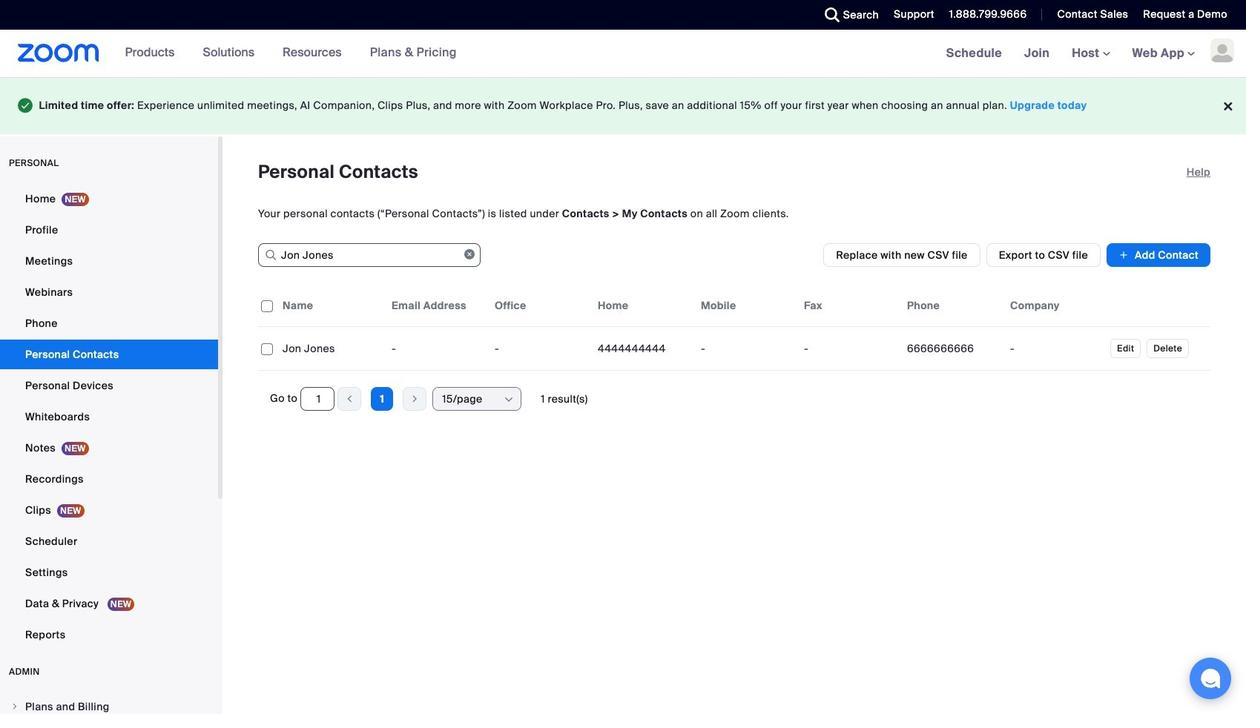 Task type: vqa. For each thing, say whether or not it's contained in the screenshot.
Tabs of meeting tab list
no



Task type: describe. For each thing, give the bounding box(es) containing it.
add image
[[1119, 247, 1129, 262]]

2 cell from the left
[[1005, 334, 1108, 363]]

show options image
[[503, 394, 515, 405]]

zoom logo image
[[18, 44, 99, 62]]

previous page image
[[338, 392, 361, 405]]

personal menu menu
[[0, 184, 218, 651]]

profile picture image
[[1211, 39, 1234, 62]]

meetings navigation
[[935, 30, 1246, 78]]

Jump to number field
[[301, 387, 335, 411]]

right image
[[10, 702, 19, 711]]



Task type: locate. For each thing, give the bounding box(es) containing it.
product information navigation
[[99, 30, 468, 77]]

Search Contacts Input text field
[[258, 243, 481, 267]]

next page image
[[404, 392, 426, 405]]

1 cell from the left
[[901, 334, 1005, 363]]

application
[[258, 285, 1211, 371]]

menu item
[[0, 693, 218, 714]]

banner
[[0, 30, 1246, 78]]

footer
[[0, 77, 1246, 134]]

cell
[[901, 334, 1005, 363], [1005, 334, 1108, 363]]

type image
[[18, 95, 33, 116]]

open chat image
[[1200, 668, 1221, 689]]



